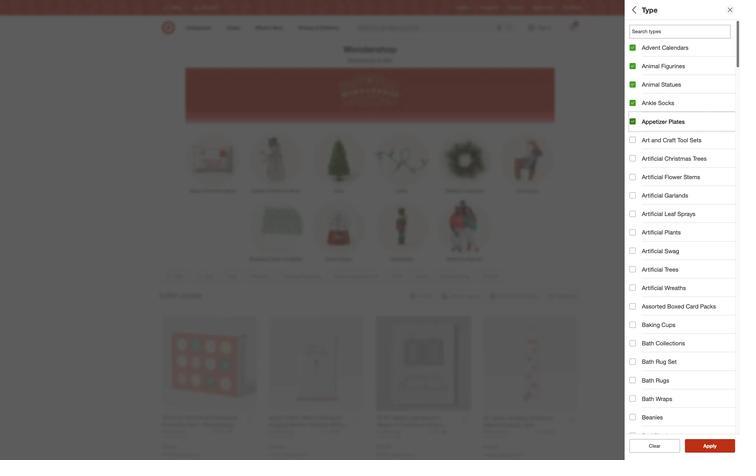Task type: vqa. For each thing, say whether or not it's contained in the screenshot.


Task type: describe. For each thing, give the bounding box(es) containing it.
assorted boxed card packs
[[642, 303, 716, 310]]

type for type advent calendars; animal figurines; animal statues; ankl
[[630, 24, 643, 31]]

rugs
[[656, 377, 669, 384]]

Appetizer Plates checkbox
[[630, 119, 636, 125]]

Artificial Wreaths checkbox
[[630, 285, 636, 291]]

$10.00 when purchased online for 18
[[162, 444, 201, 457]]

guest
[[630, 156, 646, 163]]

beanies
[[642, 414, 663, 421]]

all
[[630, 5, 638, 14]]

outdoor christmas decor link
[[244, 131, 307, 194]]

online for 10
[[298, 453, 308, 457]]

registry link
[[457, 5, 471, 10]]

Baking Cups checkbox
[[630, 322, 636, 328]]

0 vertical spatial wondershop
[[343, 44, 397, 55]]

quantity
[[655, 69, 679, 77]]

indoor for indoor outdoor use
[[630, 91, 648, 98]]

weekly ad link
[[481, 5, 498, 10]]

target circle
[[533, 5, 553, 10]]

wreaths & garlands
[[445, 188, 484, 194]]

out
[[663, 241, 671, 248]]

online for 99
[[405, 453, 415, 457]]

type for type
[[642, 5, 658, 14]]

2,394 results
[[160, 291, 202, 300]]

matching
[[447, 257, 465, 262]]

color button
[[630, 192, 740, 214]]

online for 2
[[512, 453, 522, 458]]

results for see results
[[707, 444, 723, 450]]

pajamas
[[466, 257, 482, 262]]

include
[[642, 241, 661, 248]]

baking cups
[[642, 322, 676, 329]]

see results button
[[685, 440, 735, 453]]

online for 18
[[191, 453, 201, 457]]

artificial for artificial plants
[[642, 229, 663, 236]]

apply
[[704, 444, 717, 450]]

nutcrackers
[[390, 257, 413, 262]]

clear for clear
[[649, 444, 661, 450]]

Animal Figurines checkbox
[[630, 63, 636, 69]]

Bath Wraps checkbox
[[630, 396, 636, 402]]

What can we help you find? suggestions appear below search field
[[354, 21, 508, 34]]

$25.00 when purchased online
[[376, 444, 415, 457]]

18
[[181, 435, 185, 440]]

clear all
[[646, 444, 664, 450]]

advent inside type 'dialog'
[[642, 44, 660, 51]]

Art and Craft Tool Sets checkbox
[[630, 137, 636, 143]]

figurines;
[[681, 32, 700, 37]]

search
[[503, 25, 518, 31]]

clear for clear all
[[646, 444, 658, 450]]

swag
[[665, 248, 679, 255]]

wondershop wondershop (2,394)
[[343, 44, 397, 64]]

weekly
[[481, 5, 493, 10]]

stock
[[680, 241, 694, 248]]

indoor outdoor use
[[630, 91, 685, 98]]

Include out of stock checkbox
[[630, 241, 636, 248]]

bath rug set
[[642, 359, 677, 366]]

0 horizontal spatial trees
[[334, 188, 344, 194]]

artificial plants
[[642, 229, 681, 236]]

of
[[673, 241, 678, 248]]

artificial leaf sprays
[[642, 211, 696, 218]]

Artificial Leaf Sprays checkbox
[[630, 211, 636, 217]]

and
[[652, 137, 661, 144]]

$25.00
[[376, 444, 391, 451]]

registry
[[457, 5, 471, 10]]

fpo/apo
[[630, 220, 656, 227]]

find
[[563, 5, 570, 10]]

redcard
[[508, 5, 523, 10]]

matching pajamas
[[447, 257, 482, 262]]

(2,394)
[[377, 58, 392, 64]]

blankets
[[654, 433, 677, 440]]

package quantity button
[[630, 63, 740, 85]]

Artificial Garlands checkbox
[[630, 193, 636, 199]]

target
[[533, 5, 543, 10]]

results for 2,394 results
[[179, 291, 202, 300]]

indoor christmas decor link
[[181, 131, 244, 194]]

wondershop at target image
[[185, 68, 555, 123]]

Artificial Trees checkbox
[[630, 267, 636, 273]]

artificial for artificial garlands
[[642, 192, 663, 199]]

0 vertical spatial 2 link
[[566, 21, 579, 34]]

leaf
[[665, 211, 676, 218]]

type dialog
[[625, 0, 740, 461]]

Artificial Christmas Trees checkbox
[[630, 156, 636, 162]]

& inside wreaths & garlands link
[[462, 188, 465, 194]]

$10.00 for 2
[[483, 445, 498, 451]]

lights
[[396, 188, 407, 194]]

when for 99
[[376, 453, 386, 457]]

christmas for artificial
[[665, 155, 691, 162]]

features button
[[630, 42, 740, 63]]

wreaths inside wreaths & garlands link
[[445, 188, 461, 194]]

supplies
[[285, 257, 302, 262]]

find stores link
[[563, 5, 582, 10]]

include out of stock
[[642, 241, 694, 248]]

bath for bath rugs
[[642, 377, 654, 384]]

artificial for artificial leaf sprays
[[642, 211, 663, 218]]

animal statues
[[642, 81, 681, 88]]

guest rating button
[[630, 149, 740, 171]]

see
[[697, 444, 706, 450]]

wrapping paper & supplies
[[249, 257, 302, 262]]

Bath Collections checkbox
[[630, 341, 636, 347]]

statues
[[661, 81, 681, 88]]

artificial trees
[[642, 266, 679, 273]]

garlands inside type 'dialog'
[[665, 192, 688, 199]]

Artificial Plants checkbox
[[630, 230, 636, 236]]

bed blankets
[[642, 433, 677, 440]]

Bath Rug Set checkbox
[[630, 359, 636, 365]]

bath wraps
[[642, 396, 672, 403]]

decor for indoor christmas decor
[[224, 188, 236, 194]]

all filters dialog
[[625, 0, 740, 461]]

animal up indoor outdoor use
[[642, 81, 660, 88]]

price
[[630, 113, 644, 120]]

$10.00 for 18
[[162, 444, 177, 451]]

features
[[630, 48, 654, 55]]

trees link
[[307, 131, 370, 194]]

purchased for 99
[[387, 453, 404, 457]]

wraps
[[656, 396, 672, 403]]

cups
[[662, 322, 676, 329]]

Ankle Socks checkbox
[[630, 100, 636, 106]]

animal figurines
[[642, 63, 685, 70]]

guest rating
[[630, 156, 666, 163]]

wreaths & garlands link
[[433, 131, 496, 194]]

theme button
[[630, 171, 740, 192]]

artificial for artificial trees
[[642, 266, 663, 273]]

lights link
[[370, 131, 433, 194]]



Task type: locate. For each thing, give the bounding box(es) containing it.
4 artificial from the top
[[642, 211, 663, 218]]

bath right bath collections checkbox
[[642, 340, 654, 347]]

Animal Statues checkbox
[[630, 82, 636, 88]]

$10.00 when purchased online
[[162, 444, 201, 457], [269, 444, 308, 457], [483, 445, 522, 458]]

2 artificial from the top
[[642, 174, 663, 181]]

use
[[674, 91, 685, 98]]

1 horizontal spatial results
[[707, 444, 723, 450]]

assorted
[[642, 303, 666, 310]]

statues;
[[715, 32, 731, 37]]

results inside button
[[707, 444, 723, 450]]

decor for outdoor christmas decor
[[289, 188, 301, 194]]

1 vertical spatial outdoor
[[251, 188, 267, 194]]

wreaths
[[445, 188, 461, 194], [665, 285, 686, 292]]

1 horizontal spatial 2
[[575, 22, 577, 26]]

wrapping
[[249, 257, 268, 262]]

2 bath from the top
[[642, 359, 654, 366]]

indoor for indoor christmas decor
[[190, 188, 202, 194]]

bath right 'bath wraps' checkbox on the bottom
[[642, 396, 654, 403]]

type inside type advent calendars; animal figurines; animal statues; ankl
[[630, 24, 643, 31]]

clear left all
[[646, 444, 658, 450]]

bath for bath rug set
[[642, 359, 654, 366]]

3 artificial from the top
[[642, 192, 663, 199]]

0 horizontal spatial outdoor
[[251, 188, 267, 194]]

0 horizontal spatial &
[[282, 257, 284, 262]]

calendars;
[[645, 32, 665, 37]]

2,394
[[160, 291, 177, 300]]

bath collections
[[642, 340, 685, 347]]

0 horizontal spatial 2
[[502, 436, 504, 440]]

when for 2
[[483, 453, 493, 458]]

christmas for outdoor
[[268, 188, 288, 194]]

ornaments link
[[496, 131, 559, 194]]

purchased for 10
[[280, 453, 297, 457]]

1 bath from the top
[[642, 340, 654, 347]]

indoor outdoor use button
[[630, 85, 740, 106]]

trees
[[693, 155, 707, 162], [334, 188, 344, 194], [665, 266, 679, 273]]

garlands
[[466, 188, 484, 194], [665, 192, 688, 199]]

1 horizontal spatial &
[[462, 188, 465, 194]]

2 horizontal spatial $10.00 when purchased online
[[483, 445, 522, 458]]

artificial christmas trees
[[642, 155, 707, 162]]

advent inside type advent calendars; animal figurines; animal statues; ankl
[[630, 32, 643, 37]]

0 vertical spatial trees
[[693, 155, 707, 162]]

0 horizontal spatial decor
[[224, 188, 236, 194]]

Artificial Swag checkbox
[[630, 248, 636, 254]]

clear all button
[[630, 440, 680, 453]]

christmas for indoor
[[203, 188, 223, 194]]

purchased for 18
[[173, 453, 190, 457]]

$10.00 when purchased online for 10
[[269, 444, 308, 457]]

artificial flower stems
[[642, 174, 700, 181]]

type down all
[[630, 24, 643, 31]]

Advent Calendars checkbox
[[630, 44, 636, 51]]

purchased for 2
[[494, 453, 511, 458]]

target circle link
[[533, 5, 553, 10]]

online
[[191, 453, 201, 457], [298, 453, 308, 457], [405, 453, 415, 457], [512, 453, 522, 458]]

1 horizontal spatial indoor
[[630, 91, 648, 98]]

0 vertical spatial outdoor
[[649, 91, 672, 98]]

christmas
[[665, 155, 691, 162], [203, 188, 223, 194], [268, 188, 288, 194]]

ankle socks
[[642, 100, 674, 107]]

outdoor christmas decor
[[251, 188, 301, 194]]

online inside $25.00 when purchased online
[[405, 453, 415, 457]]

0 horizontal spatial $10.00 when purchased online
[[162, 444, 201, 457]]

2 horizontal spatial christmas
[[665, 155, 691, 162]]

1 horizontal spatial decor
[[289, 188, 301, 194]]

search button
[[503, 21, 518, 36]]

1 horizontal spatial $10.00 when purchased online
[[269, 444, 308, 457]]

1 clear from the left
[[646, 444, 658, 450]]

find stores
[[563, 5, 582, 10]]

1 vertical spatial results
[[707, 444, 723, 450]]

clear button
[[630, 440, 680, 453]]

0 vertical spatial type
[[642, 5, 658, 14]]

wondershop up (2,394) at the right top of page
[[343, 44, 397, 55]]

socks
[[658, 100, 674, 107]]

deals
[[630, 134, 645, 141]]

sprays
[[678, 211, 696, 218]]

snow globes
[[326, 257, 352, 262]]

appetizer plates
[[642, 118, 685, 125]]

artificial down and
[[642, 155, 663, 162]]

& inside 'wrapping paper & supplies' link
[[282, 257, 284, 262]]

2 vertical spatial trees
[[665, 266, 679, 273]]

clear down 'bed blankets'
[[649, 444, 661, 450]]

stores
[[571, 5, 582, 10]]

ankl
[[732, 32, 740, 37]]

when for 18
[[162, 453, 171, 457]]

globes
[[338, 257, 352, 262]]

wreaths inside type 'dialog'
[[665, 285, 686, 292]]

2 clear from the left
[[649, 444, 661, 450]]

1 horizontal spatial $10.00
[[269, 444, 284, 451]]

1 vertical spatial wreaths
[[665, 285, 686, 292]]

2 horizontal spatial trees
[[693, 155, 707, 162]]

0 horizontal spatial christmas
[[203, 188, 223, 194]]

wondershop inside 'wondershop wondershop (2,394)'
[[348, 58, 376, 64]]

1 horizontal spatial trees
[[665, 266, 679, 273]]

&
[[462, 188, 465, 194], [282, 257, 284, 262]]

10 link
[[269, 435, 364, 440]]

bath for bath collections
[[642, 340, 654, 347]]

results right 2,394
[[179, 291, 202, 300]]

type inside 'dialog'
[[642, 5, 658, 14]]

bath for bath wraps
[[642, 396, 654, 403]]

wondershop left (2,394) at the right top of page
[[348, 58, 376, 64]]

0 horizontal spatial wreaths
[[445, 188, 461, 194]]

indoor inside button
[[630, 91, 648, 98]]

2 horizontal spatial $10.00
[[483, 445, 498, 451]]

5 artificial from the top
[[642, 229, 663, 236]]

theme
[[630, 177, 649, 184]]

1 artificial from the top
[[642, 155, 663, 162]]

4 bath from the top
[[642, 396, 654, 403]]

results right see
[[707, 444, 723, 450]]

artificial garlands
[[642, 192, 688, 199]]

tool
[[678, 137, 688, 144]]

1 horizontal spatial wreaths
[[665, 285, 686, 292]]

baking
[[642, 322, 660, 329]]

1 vertical spatial wondershop
[[348, 58, 376, 64]]

christmas inside type 'dialog'
[[665, 155, 691, 162]]

ornaments
[[517, 188, 538, 194]]

artificial for artificial swag
[[642, 248, 663, 255]]

apply button
[[685, 440, 735, 453]]

0 horizontal spatial garlands
[[466, 188, 484, 194]]

when for 10
[[269, 453, 279, 457]]

package
[[630, 69, 654, 77]]

1 vertical spatial &
[[282, 257, 284, 262]]

type right all
[[642, 5, 658, 14]]

None text field
[[630, 25, 731, 38]]

sets
[[690, 137, 702, 144]]

artificial for artificial wreaths
[[642, 285, 663, 292]]

1 vertical spatial trees
[[334, 188, 344, 194]]

animal down features
[[642, 63, 660, 70]]

type advent calendars; animal figurines; animal statues; ankl
[[630, 24, 740, 37]]

1 horizontal spatial christmas
[[268, 188, 288, 194]]

all filters
[[630, 5, 659, 14]]

flower
[[665, 174, 682, 181]]

price button
[[630, 106, 740, 128]]

0 horizontal spatial results
[[179, 291, 202, 300]]

artificial up assorted at the right of page
[[642, 285, 663, 292]]

purchased inside $25.00 when purchased online
[[387, 453, 404, 457]]

0 vertical spatial indoor
[[630, 91, 648, 98]]

0 vertical spatial 2
[[575, 22, 577, 26]]

7 artificial from the top
[[642, 266, 663, 273]]

1 vertical spatial type
[[630, 24, 643, 31]]

1 horizontal spatial outdoor
[[649, 91, 672, 98]]

when inside $25.00 when purchased online
[[376, 453, 386, 457]]

Artificial Flower Stems checkbox
[[630, 174, 636, 180]]

0 horizontal spatial $10.00
[[162, 444, 177, 451]]

Assorted Boxed Card Packs checkbox
[[630, 304, 636, 310]]

artificial down rating
[[642, 174, 663, 181]]

appetizer
[[642, 118, 667, 125]]

artificial up "include"
[[642, 229, 663, 236]]

rating
[[648, 156, 666, 163]]

6 artificial from the top
[[642, 248, 663, 255]]

0 vertical spatial results
[[179, 291, 202, 300]]

paper
[[269, 257, 280, 262]]

redcard link
[[508, 5, 523, 10]]

18 link
[[162, 435, 257, 440]]

Bath Rugs checkbox
[[630, 378, 636, 384]]

deals button
[[630, 128, 740, 149]]

bath left rugs
[[642, 377, 654, 384]]

advent up advent calendars option
[[630, 32, 643, 37]]

bath left the rug
[[642, 359, 654, 366]]

set
[[668, 359, 677, 366]]

1 decor from the left
[[224, 188, 236, 194]]

fpo/apo button
[[630, 214, 740, 235]]

artificial
[[642, 155, 663, 162], [642, 174, 663, 181], [642, 192, 663, 199], [642, 211, 663, 218], [642, 229, 663, 236], [642, 248, 663, 255], [642, 266, 663, 273], [642, 285, 663, 292]]

outdoor
[[649, 91, 672, 98], [251, 188, 267, 194]]

artificial up fpo/apo
[[642, 211, 663, 218]]

3 bath from the top
[[642, 377, 654, 384]]

artificial right artificial garlands checkbox
[[642, 192, 663, 199]]

when
[[162, 453, 171, 457], [269, 453, 279, 457], [376, 453, 386, 457], [483, 453, 493, 458]]

weekly ad
[[481, 5, 498, 10]]

snow
[[326, 257, 337, 262]]

$10.00 for 10
[[269, 444, 284, 451]]

snow globes link
[[307, 200, 370, 263]]

animal up the calendars
[[667, 32, 680, 37]]

artificial left swag
[[642, 248, 663, 255]]

1 vertical spatial 2 link
[[483, 435, 578, 441]]

Beanies checkbox
[[630, 415, 636, 421]]

plates
[[669, 118, 685, 125]]

clear inside all filters dialog
[[646, 444, 658, 450]]

artificial for artificial flower stems
[[642, 174, 663, 181]]

card
[[686, 303, 699, 310]]

1 horizontal spatial garlands
[[665, 192, 688, 199]]

1 vertical spatial advent
[[642, 44, 660, 51]]

outdoor inside button
[[649, 91, 672, 98]]

artificial for artificial christmas trees
[[642, 155, 663, 162]]

clear inside type 'dialog'
[[649, 444, 661, 450]]

none text field inside type 'dialog'
[[630, 25, 731, 38]]

advent calendars
[[642, 44, 689, 51]]

1 vertical spatial 2
[[502, 436, 504, 440]]

8 artificial from the top
[[642, 285, 663, 292]]

art
[[642, 137, 650, 144]]

0 horizontal spatial indoor
[[190, 188, 202, 194]]

0 vertical spatial &
[[462, 188, 465, 194]]

package quantity
[[630, 69, 679, 77]]

$10.00 when purchased online for 2
[[483, 445, 522, 458]]

0 vertical spatial advent
[[630, 32, 643, 37]]

advent down calendars;
[[642, 44, 660, 51]]

0 vertical spatial wreaths
[[445, 188, 461, 194]]

craft
[[663, 137, 676, 144]]

10
[[288, 435, 292, 440]]

2
[[575, 22, 577, 26], [502, 436, 504, 440]]

animal left statues;
[[701, 32, 714, 37]]

type
[[642, 5, 658, 14], [630, 24, 643, 31]]

2 decor from the left
[[289, 188, 301, 194]]

artificial right artificial trees checkbox
[[642, 266, 663, 273]]

1 vertical spatial indoor
[[190, 188, 202, 194]]

packs
[[700, 303, 716, 310]]

boxed
[[667, 303, 684, 310]]



